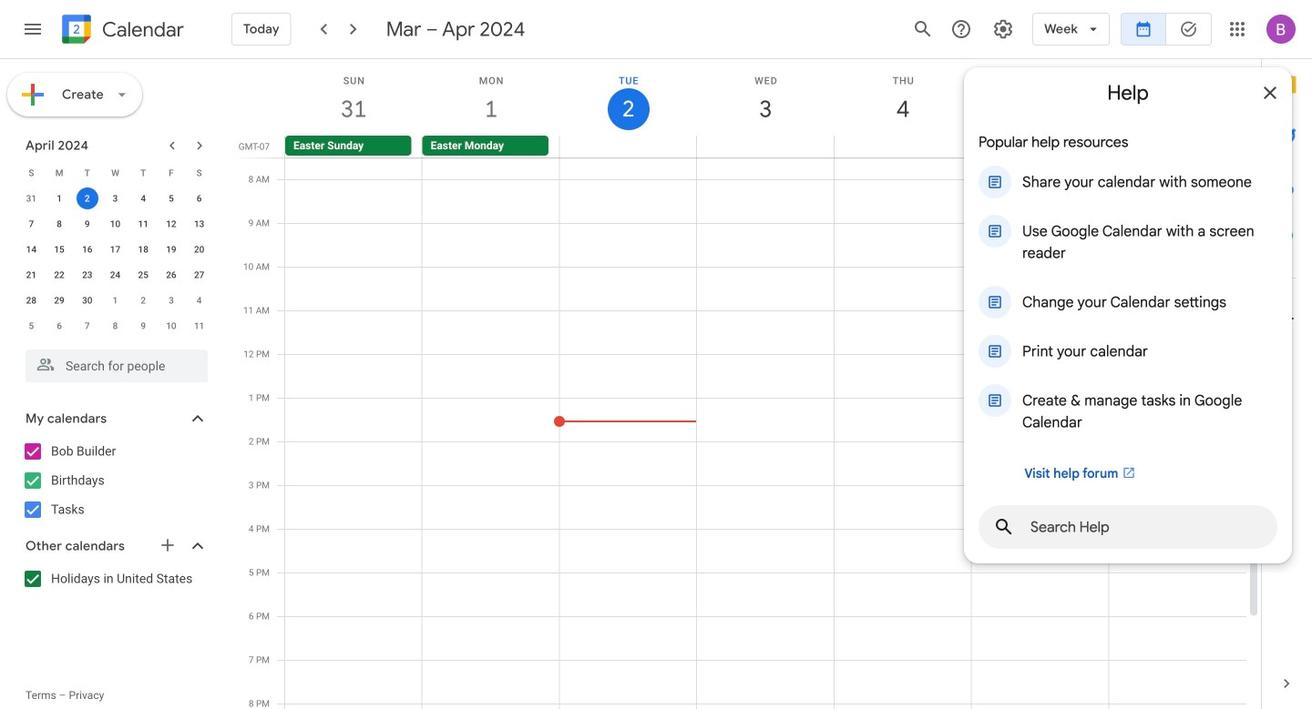 Task type: vqa. For each thing, say whether or not it's contained in the screenshot.
settings within Show events from Gmail Dialog
no



Task type: locate. For each thing, give the bounding box(es) containing it.
may 7 element
[[76, 315, 98, 337]]

30 element
[[76, 290, 98, 312]]

20 element
[[188, 239, 210, 261]]

15 element
[[48, 239, 70, 261]]

cell
[[560, 136, 697, 158], [697, 136, 834, 158], [834, 136, 971, 158], [971, 136, 1108, 158], [1108, 136, 1246, 158], [73, 186, 101, 211]]

row group
[[17, 186, 213, 339]]

13 element
[[188, 213, 210, 235]]

may 6 element
[[48, 315, 70, 337]]

18 element
[[132, 239, 154, 261]]

calendar element
[[58, 11, 184, 51]]

may 9 element
[[132, 315, 154, 337]]

19 element
[[160, 239, 182, 261]]

12 element
[[160, 213, 182, 235]]

16 element
[[76, 239, 98, 261]]

march 31 element
[[20, 188, 42, 210]]

14 element
[[20, 239, 42, 261]]

29 element
[[48, 290, 70, 312]]

7 element
[[20, 213, 42, 235]]

settings menu image
[[992, 18, 1014, 40]]

Search for people text field
[[36, 350, 197, 383]]

may 11 element
[[188, 315, 210, 337]]

None search field
[[0, 343, 226, 383]]

heading
[[98, 19, 184, 41]]

may 8 element
[[104, 315, 126, 337]]

row
[[277, 136, 1261, 158], [17, 160, 213, 186], [17, 186, 213, 211], [17, 211, 213, 237], [17, 237, 213, 262], [17, 262, 213, 288], [17, 288, 213, 313], [17, 313, 213, 339]]

9 element
[[76, 213, 98, 235]]

23 element
[[76, 264, 98, 286]]

6 element
[[188, 188, 210, 210]]

3 element
[[104, 188, 126, 210]]

21 element
[[20, 264, 42, 286]]

24 element
[[104, 264, 126, 286]]

4 element
[[132, 188, 154, 210]]

1 element
[[48, 188, 70, 210]]

22 element
[[48, 264, 70, 286]]

28 element
[[20, 290, 42, 312]]

tab list
[[1262, 59, 1312, 659]]

heading inside calendar element
[[98, 19, 184, 41]]

8 element
[[48, 213, 70, 235]]

grid
[[233, 59, 1261, 710]]



Task type: describe. For each thing, give the bounding box(es) containing it.
11 element
[[132, 213, 154, 235]]

may 4 element
[[188, 290, 210, 312]]

5 element
[[160, 188, 182, 210]]

main drawer image
[[22, 18, 44, 40]]

10 element
[[104, 213, 126, 235]]

support image
[[950, 18, 972, 40]]

may 2 element
[[132, 290, 154, 312]]

26 element
[[160, 264, 182, 286]]

may 3 element
[[160, 290, 182, 312]]

may 1 element
[[104, 290, 126, 312]]

17 element
[[104, 239, 126, 261]]

may 5 element
[[20, 315, 42, 337]]

my calendars list
[[4, 437, 226, 525]]

25 element
[[132, 264, 154, 286]]

may 10 element
[[160, 315, 182, 337]]

27 element
[[188, 264, 210, 286]]

2, today element
[[76, 188, 98, 210]]

cell inside "april 2024" grid
[[73, 186, 101, 211]]

april 2024 grid
[[17, 160, 213, 339]]

add other calendars image
[[159, 537, 177, 555]]



